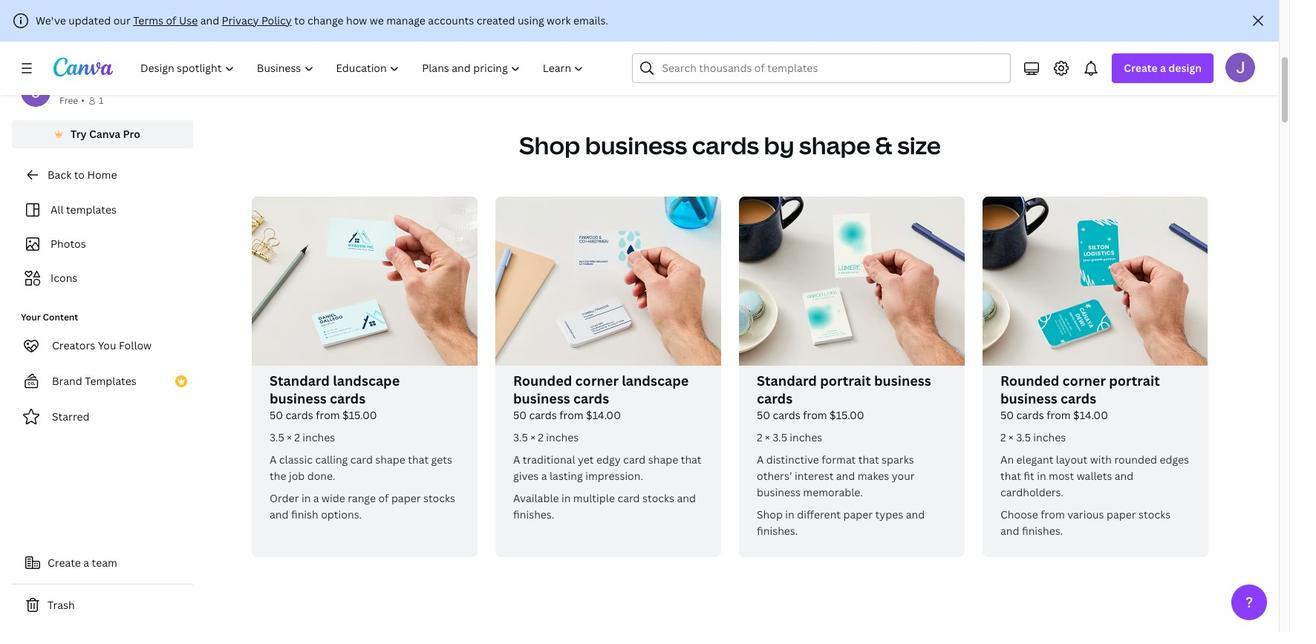 Task type: describe. For each thing, give the bounding box(es) containing it.
change
[[307, 13, 344, 27]]

× for rounded corner portrait business cards
[[1009, 431, 1014, 445]]

brand templates link
[[12, 367, 193, 397]]

impression.
[[585, 469, 643, 483]]

× for standard landscape business cards
[[287, 431, 292, 445]]

a for rounded corner landscape business cards
[[513, 453, 520, 467]]

paper for cards
[[843, 508, 873, 522]]

that inside a traditional yet edgy card shape that gives a lasting impression.
[[681, 453, 702, 467]]

standard portrait business cards link
[[757, 372, 947, 408]]

50 inside standard portrait business cards 50 cards from $15.00
[[757, 408, 770, 423]]

wallets
[[1077, 469, 1112, 483]]

team
[[92, 556, 117, 570]]

free
[[820, 33, 840, 47]]

calling
[[315, 453, 348, 467]]

stocks for rounded corner portrait business cards
[[1139, 508, 1171, 522]]

1 3.5 from the left
[[270, 431, 284, 445]]

different
[[797, 508, 841, 522]]

prints
[[674, 33, 704, 47]]

inches for rounded corner portrait business cards
[[1033, 431, 1066, 445]]

standard landscape business cards link
[[270, 372, 460, 408]]

2 × 3.5 inches for 50
[[757, 431, 822, 445]]

4 2 from the left
[[1000, 431, 1006, 445]]

in inside "an elegant layout with rounded edges that fit in most wallets and cardholders."
[[1037, 469, 1046, 483]]

back to home
[[48, 168, 117, 182]]

starred
[[52, 410, 90, 424]]

your
[[892, 469, 915, 483]]

photos link
[[21, 230, 184, 258]]

card for shape
[[350, 453, 373, 467]]

icons
[[51, 271, 77, 285]]

standard portrait business cards image
[[739, 197, 965, 366]]

types
[[875, 508, 903, 522]]

2 3.5 from the left
[[513, 431, 528, 445]]

privacy
[[222, 13, 259, 27]]

&
[[875, 129, 892, 161]]

standard for standard landscape business cards
[[270, 372, 330, 390]]

your
[[21, 311, 41, 324]]

top level navigation element
[[131, 53, 597, 83]]

memorable.
[[803, 486, 863, 500]]

conscious,
[[554, 33, 607, 47]]

content
[[43, 311, 78, 324]]

cardholders.
[[1000, 486, 1064, 500]]

landscape inside rounded corner landscape business cards 50 cards from $14.00
[[622, 372, 689, 390]]

landscape inside standard landscape business cards 50 cards from $15.00
[[333, 372, 400, 390]]

create a team button
[[12, 549, 193, 579]]

interest
[[795, 469, 834, 483]]

from inside standard landscape business cards 50 cards from $15.00
[[316, 408, 340, 423]]

easy to create and customize
[[287, 33, 434, 47]]

brand templates
[[52, 374, 136, 388]]

create
[[326, 33, 359, 47]]

easy
[[287, 33, 311, 47]]

options.
[[321, 508, 362, 522]]

a distinctive format that sparks others' interest and makes your business memorable.
[[757, 453, 915, 500]]

edges
[[1160, 453, 1189, 467]]

50 inside rounded corner portrait business cards 50 cards from $14.00
[[1000, 408, 1014, 423]]

layout
[[1056, 453, 1088, 467]]

pro
[[123, 127, 140, 141]]

by
[[764, 129, 794, 161]]

paper inside order in a wide range of paper stocks and finish options.
[[391, 492, 421, 506]]

$14.00 for portrait
[[1073, 408, 1108, 423]]

shape inside a traditional yet edgy card shape that gives a lasting impression.
[[648, 453, 678, 467]]

portrait inside standard portrait business cards 50 cards from $15.00
[[820, 372, 871, 390]]

lasting
[[550, 469, 583, 483]]

2 × 3.5 inches for cards
[[1000, 431, 1066, 445]]

available in multiple card stocks and finishes.
[[513, 492, 696, 522]]

terms of use link
[[133, 13, 198, 27]]

our
[[113, 13, 131, 27]]

standard landscape business cards image
[[252, 197, 478, 366]]

inches for standard landscape business cards
[[303, 431, 335, 445]]

an elegant layout with rounded edges that fit in most wallets and cardholders.
[[1000, 453, 1189, 500]]

standard for standard portrait business cards
[[757, 372, 817, 390]]

back to home link
[[12, 160, 193, 190]]

customer
[[1018, 33, 1068, 47]]

high-
[[610, 33, 636, 47]]

your content
[[21, 311, 78, 324]]

makes
[[858, 469, 889, 483]]

standard
[[843, 33, 888, 47]]

× for standard portrait business cards
[[765, 431, 770, 445]]

4 3.5 from the left
[[1016, 431, 1031, 445]]

standard portrait business cards 50 cards from $15.00
[[757, 372, 931, 423]]

we've updated our terms of use and privacy policy to change how we manage accounts created using work emails.
[[36, 13, 608, 27]]

creators
[[52, 339, 95, 353]]

rounded
[[1114, 453, 1157, 467]]

gives
[[513, 469, 539, 483]]

a inside "button"
[[83, 556, 89, 570]]

and inside order in a wide range of paper stocks and finish options.
[[270, 508, 289, 522]]

size
[[897, 129, 941, 161]]

templates
[[66, 203, 117, 217]]

and inside shop in different paper types and finishes.
[[906, 508, 925, 522]]

updated
[[69, 13, 111, 27]]

rounded corner landscape business cards link
[[513, 372, 703, 408]]

shop in different paper types and finishes.
[[757, 508, 925, 538]]

terms
[[133, 13, 163, 27]]

× for rounded corner landscape business cards
[[530, 431, 535, 445]]

that inside a distinctive format that sparks others' interest and makes your business memorable.
[[858, 453, 879, 467]]

of inside order in a wide range of paper stocks and finish options.
[[378, 492, 389, 506]]

creators you follow link
[[12, 331, 193, 361]]

trash
[[48, 599, 75, 613]]

create a team
[[48, 556, 117, 570]]

most
[[1049, 469, 1074, 483]]

try canva pro
[[71, 127, 140, 141]]

business inside standard landscape business cards 50 cards from $15.00
[[270, 390, 327, 408]]

fit
[[1024, 469, 1034, 483]]

happiness
[[1070, 33, 1122, 47]]

to for easy to create and customize
[[313, 33, 324, 47]]

try canva pro button
[[12, 120, 193, 149]]

design
[[1168, 61, 1202, 75]]

from inside standard portrait business cards 50 cards from $15.00
[[803, 408, 827, 423]]

customize
[[383, 33, 434, 47]]

we've
[[36, 13, 66, 27]]

try
[[71, 127, 87, 141]]

home
[[87, 168, 117, 182]]

stocks for rounded corner landscape business cards
[[642, 492, 674, 506]]

order
[[270, 492, 299, 506]]

corner for landscape
[[575, 372, 619, 390]]



Task type: locate. For each thing, give the bounding box(es) containing it.
3.5 up elegant
[[1016, 431, 1031, 445]]

eco-conscious, high-quality prints
[[531, 33, 704, 47]]

in inside order in a wide range of paper stocks and finish options.
[[301, 492, 311, 506]]

50 up traditional
[[513, 408, 527, 423]]

free
[[59, 94, 78, 107]]

stocks inside "available in multiple card stocks and finishes."
[[642, 492, 674, 506]]

finishes. for rounded corner landscape business cards
[[513, 508, 554, 522]]

accounts
[[428, 13, 474, 27]]

paper inside shop in different paper types and finishes.
[[843, 508, 873, 522]]

1 horizontal spatial to
[[294, 13, 305, 27]]

2 horizontal spatial shape
[[799, 129, 870, 161]]

standard inside standard portrait business cards 50 cards from $15.00
[[757, 372, 817, 390]]

personal
[[59, 78, 104, 92]]

from up calling
[[316, 408, 340, 423]]

finishes. for standard portrait business cards
[[757, 524, 798, 538]]

× up distinctive at bottom right
[[765, 431, 770, 445]]

to right 'back'
[[74, 168, 85, 182]]

rounded corner landscape business cards 50 cards from $14.00
[[513, 372, 689, 423]]

to for back to home
[[74, 168, 85, 182]]

2 horizontal spatial stocks
[[1139, 508, 1171, 522]]

finishes. down choose
[[1022, 524, 1063, 538]]

guarantee
[[1125, 33, 1176, 47]]

0 vertical spatial to
[[294, 13, 305, 27]]

portrait
[[820, 372, 871, 390], [1109, 372, 1160, 390]]

photos
[[51, 237, 86, 251]]

follow
[[119, 339, 152, 353]]

2 rounded from the left
[[1000, 372, 1059, 390]]

2 corner from the left
[[1063, 372, 1106, 390]]

card for stocks
[[617, 492, 640, 506]]

0 horizontal spatial shape
[[375, 453, 405, 467]]

in up 'finish'
[[301, 492, 311, 506]]

and inside choose from various paper stocks and finishes.
[[1000, 524, 1019, 538]]

edgy
[[596, 453, 621, 467]]

1 corner from the left
[[575, 372, 619, 390]]

a left design
[[1160, 61, 1166, 75]]

corner inside rounded corner landscape business cards 50 cards from $14.00
[[575, 372, 619, 390]]

create inside dropdown button
[[1124, 61, 1158, 75]]

card up impression.
[[623, 453, 646, 467]]

create a design
[[1124, 61, 1202, 75]]

0 vertical spatial create
[[1124, 61, 1158, 75]]

a for standard landscape business cards
[[270, 453, 277, 467]]

in right "fit"
[[1037, 469, 1046, 483]]

using
[[518, 13, 544, 27]]

a up others'
[[757, 453, 764, 467]]

1 horizontal spatial $14.00
[[1073, 408, 1108, 423]]

1 horizontal spatial portrait
[[1109, 372, 1160, 390]]

quality
[[636, 33, 671, 47]]

$14.00
[[586, 408, 621, 423], [1073, 408, 1108, 423]]

2 $15.00 from the left
[[830, 408, 864, 423]]

1 horizontal spatial $15.00
[[830, 408, 864, 423]]

1 horizontal spatial landscape
[[622, 372, 689, 390]]

starred link
[[12, 403, 193, 432]]

3.5 × 2 inches for 50
[[270, 431, 335, 445]]

of right the range
[[378, 492, 389, 506]]

1 standard from the left
[[270, 372, 330, 390]]

1 a from the left
[[270, 453, 277, 467]]

0 horizontal spatial stocks
[[423, 492, 455, 506]]

in inside shop in different paper types and finishes.
[[785, 508, 795, 522]]

from
[[316, 408, 340, 423], [559, 408, 584, 423], [803, 408, 827, 423], [1047, 408, 1071, 423], [1041, 508, 1065, 522]]

that inside a classic calling card shape that gets the job done.
[[408, 453, 429, 467]]

others'
[[757, 469, 792, 483]]

3 a from the left
[[757, 453, 764, 467]]

card down impression.
[[617, 492, 640, 506]]

inches up traditional
[[546, 431, 579, 445]]

in for standard portrait business cards
[[785, 508, 795, 522]]

from down rounded corner portrait business cards "link"
[[1047, 408, 1071, 423]]

to up easy
[[294, 13, 305, 27]]

0 horizontal spatial $14.00
[[586, 408, 621, 423]]

from down cardholders.
[[1041, 508, 1065, 522]]

0 vertical spatial shop
[[519, 129, 580, 161]]

1 vertical spatial shop
[[757, 508, 783, 522]]

1 vertical spatial create
[[48, 556, 81, 570]]

1 $14.00 from the left
[[586, 408, 621, 423]]

0 horizontal spatial 2 × 3.5 inches
[[757, 431, 822, 445]]

shop business cards by shape & size
[[519, 129, 941, 161]]

1 50 from the left
[[270, 408, 283, 423]]

portrait inside rounded corner portrait business cards 50 cards from $14.00
[[1109, 372, 1160, 390]]

business inside standard portrait business cards 50 cards from $15.00
[[874, 372, 931, 390]]

$15.00 down standard landscape business cards link
[[342, 408, 377, 423]]

2 portrait from the left
[[1109, 372, 1160, 390]]

of left use
[[166, 13, 176, 27]]

from inside choose from various paper stocks and finishes.
[[1041, 508, 1065, 522]]

0 horizontal spatial of
[[166, 13, 176, 27]]

0 horizontal spatial 3.5 × 2 inches
[[270, 431, 335, 445]]

finishes. for rounded corner portrait business cards
[[1022, 524, 1063, 538]]

format
[[822, 453, 856, 467]]

0 horizontal spatial portrait
[[820, 372, 871, 390]]

elegant
[[1016, 453, 1053, 467]]

a inside a classic calling card shape that gets the job done.
[[270, 453, 277, 467]]

finishes. down available
[[513, 508, 554, 522]]

rounded corner portrait business cards image
[[983, 197, 1208, 366]]

corner inside rounded corner portrait business cards 50 cards from $14.00
[[1063, 372, 1106, 390]]

and inside "an elegant layout with rounded edges that fit in most wallets and cardholders."
[[1115, 469, 1134, 483]]

1 horizontal spatial 2 × 3.5 inches
[[1000, 431, 1066, 445]]

and inside "available in multiple card stocks and finishes."
[[677, 492, 696, 506]]

1 × from the left
[[287, 431, 292, 445]]

standard landscape business cards 50 cards from $15.00
[[270, 372, 400, 423]]

2 a from the left
[[513, 453, 520, 467]]

a
[[1160, 61, 1166, 75], [541, 469, 547, 483], [313, 492, 319, 506], [83, 556, 89, 570]]

3 × from the left
[[765, 431, 770, 445]]

corner for portrait
[[1063, 372, 1106, 390]]

2 horizontal spatial paper
[[1107, 508, 1136, 522]]

rounded inside rounded corner portrait business cards 50 cards from $14.00
[[1000, 372, 1059, 390]]

trash link
[[12, 591, 193, 621]]

finish
[[291, 508, 318, 522]]

and inside a distinctive format that sparks others' interest and makes your business memorable.
[[836, 469, 855, 483]]

stocks inside order in a wide range of paper stocks and finish options.
[[423, 492, 455, 506]]

inches for standard portrait business cards
[[790, 431, 822, 445]]

1 horizontal spatial of
[[378, 492, 389, 506]]

2 up others'
[[757, 431, 763, 445]]

paper
[[391, 492, 421, 506], [843, 508, 873, 522], [1107, 508, 1136, 522]]

2 up traditional
[[538, 431, 544, 445]]

card inside "available in multiple card stocks and finishes."
[[617, 492, 640, 506]]

created
[[477, 13, 515, 27]]

1 vertical spatial of
[[378, 492, 389, 506]]

from down rounded corner landscape business cards link
[[559, 408, 584, 423]]

4 50 from the left
[[1000, 408, 1014, 423]]

$14.00 inside rounded corner landscape business cards 50 cards from $14.00
[[586, 408, 621, 423]]

$15.00 inside standard portrait business cards 50 cards from $15.00
[[830, 408, 864, 423]]

0 horizontal spatial rounded
[[513, 372, 572, 390]]

1 inches from the left
[[303, 431, 335, 445]]

3.5 × 2 inches up classic
[[270, 431, 335, 445]]

2 $14.00 from the left
[[1073, 408, 1108, 423]]

a up "the" at the left
[[270, 453, 277, 467]]

yet
[[578, 453, 594, 467]]

inches for rounded corner landscape business cards
[[546, 431, 579, 445]]

emails.
[[573, 13, 608, 27]]

2 vertical spatial to
[[74, 168, 85, 182]]

shape left &
[[799, 129, 870, 161]]

•
[[81, 94, 85, 107]]

business inside rounded corner landscape business cards 50 cards from $14.00
[[513, 390, 570, 408]]

finishes. inside "available in multiple card stocks and finishes."
[[513, 508, 554, 522]]

in
[[1037, 469, 1046, 483], [301, 492, 311, 506], [561, 492, 571, 506], [785, 508, 795, 522]]

stocks down "gets"
[[423, 492, 455, 506]]

eco-
[[531, 33, 554, 47]]

1 horizontal spatial create
[[1124, 61, 1158, 75]]

1 landscape from the left
[[333, 372, 400, 390]]

0 horizontal spatial shop
[[519, 129, 580, 161]]

3.5 up traditional
[[513, 431, 528, 445]]

2 × 3.5 inches
[[757, 431, 822, 445], [1000, 431, 1066, 445]]

in inside "available in multiple card stocks and finishes."
[[561, 492, 571, 506]]

privacy policy link
[[222, 13, 292, 27]]

2 horizontal spatial to
[[313, 33, 324, 47]]

stocks down rounded
[[1139, 508, 1171, 522]]

a
[[270, 453, 277, 467], [513, 453, 520, 467], [757, 453, 764, 467]]

None search field
[[632, 53, 1011, 83]]

inches up distinctive at bottom right
[[790, 431, 822, 445]]

paper right various
[[1107, 508, 1136, 522]]

rounded for rounded corner landscape business cards
[[513, 372, 572, 390]]

0 horizontal spatial $15.00
[[342, 408, 377, 423]]

range
[[348, 492, 376, 506]]

a inside a distinctive format that sparks others' interest and makes your business memorable.
[[757, 453, 764, 467]]

2 × from the left
[[530, 431, 535, 445]]

how
[[346, 13, 367, 27]]

2 up classic
[[294, 431, 300, 445]]

1 horizontal spatial finishes.
[[757, 524, 798, 538]]

0 horizontal spatial finishes.
[[513, 508, 554, 522]]

in for standard landscape business cards
[[301, 492, 311, 506]]

create for create a team
[[48, 556, 81, 570]]

shape for by
[[799, 129, 870, 161]]

shop for shop in different paper types and finishes.
[[757, 508, 783, 522]]

0 vertical spatial of
[[166, 13, 176, 27]]

2 landscape from the left
[[622, 372, 689, 390]]

order in a wide range of paper stocks and finish options.
[[270, 492, 455, 522]]

standard
[[270, 372, 330, 390], [757, 372, 817, 390]]

shop for shop business cards by shape & size
[[519, 129, 580, 161]]

1 $15.00 from the left
[[342, 408, 377, 423]]

rounded corner portrait business cards 50 cards from $14.00
[[1000, 372, 1160, 423]]

× up traditional
[[530, 431, 535, 445]]

inches up elegant
[[1033, 431, 1066, 445]]

× up classic
[[287, 431, 292, 445]]

3.5 × 2 inches for cards
[[513, 431, 579, 445]]

shape up the range
[[375, 453, 405, 467]]

$15.00 for portrait
[[830, 408, 864, 423]]

50 up distinctive at bottom right
[[757, 408, 770, 423]]

× up an
[[1009, 431, 1014, 445]]

paper left types
[[843, 508, 873, 522]]

50 up an
[[1000, 408, 1014, 423]]

choose
[[1000, 508, 1038, 522]]

work
[[547, 13, 571, 27]]

from down standard portrait business cards link
[[803, 408, 827, 423]]

2 horizontal spatial a
[[757, 453, 764, 467]]

finishes. inside choose from various paper stocks and finishes.
[[1022, 524, 1063, 538]]

0 horizontal spatial standard
[[270, 372, 330, 390]]

0 horizontal spatial paper
[[391, 492, 421, 506]]

stocks inside choose from various paper stocks and finishes.
[[1139, 508, 1171, 522]]

1 horizontal spatial shape
[[648, 453, 678, 467]]

cards
[[692, 129, 759, 161], [330, 390, 366, 408], [573, 390, 609, 408], [757, 390, 793, 408], [1061, 390, 1096, 408], [286, 408, 313, 423], [529, 408, 557, 423], [773, 408, 800, 423], [1016, 408, 1044, 423]]

wide
[[322, 492, 345, 506]]

a left wide
[[313, 492, 319, 506]]

a up gives
[[513, 453, 520, 467]]

0 horizontal spatial create
[[48, 556, 81, 570]]

multiple
[[573, 492, 615, 506]]

you
[[98, 339, 116, 353]]

choose from various paper stocks and finishes.
[[1000, 508, 1171, 538]]

1 horizontal spatial shop
[[757, 508, 783, 522]]

use
[[179, 13, 198, 27]]

all templates link
[[21, 196, 184, 224]]

1 rounded from the left
[[513, 372, 572, 390]]

card right calling
[[350, 453, 373, 467]]

Search search field
[[662, 54, 1001, 82]]

1 portrait from the left
[[820, 372, 871, 390]]

in left different
[[785, 508, 795, 522]]

a left team
[[83, 556, 89, 570]]

rounded inside rounded corner landscape business cards 50 cards from $14.00
[[513, 372, 572, 390]]

from inside rounded corner landscape business cards 50 cards from $14.00
[[559, 408, 584, 423]]

shape right edgy
[[648, 453, 678, 467]]

paper inside choose from various paper stocks and finishes.
[[1107, 508, 1136, 522]]

4 inches from the left
[[1033, 431, 1066, 445]]

that inside "an elegant layout with rounded edges that fit in most wallets and cardholders."
[[1000, 469, 1021, 483]]

$15.00 for landscape
[[342, 408, 377, 423]]

50 inside rounded corner landscape business cards 50 cards from $14.00
[[513, 408, 527, 423]]

landscape
[[333, 372, 400, 390], [622, 372, 689, 390]]

business inside rounded corner portrait business cards 50 cards from $14.00
[[1000, 390, 1057, 408]]

business inside a distinctive format that sparks others' interest and makes your business memorable.
[[757, 486, 801, 500]]

in for rounded corner landscape business cards
[[561, 492, 571, 506]]

shape for card
[[375, 453, 405, 467]]

3.5 up classic
[[270, 431, 284, 445]]

various
[[1067, 508, 1104, 522]]

2 3.5 × 2 inches from the left
[[513, 431, 579, 445]]

1 horizontal spatial corner
[[1063, 372, 1106, 390]]

paper right the range
[[391, 492, 421, 506]]

rounded for rounded corner portrait business cards
[[1000, 372, 1059, 390]]

manage
[[386, 13, 426, 27]]

2 × 3.5 inches up elegant
[[1000, 431, 1066, 445]]

sparks
[[882, 453, 914, 467]]

a classic calling card shape that gets the job done.
[[270, 453, 452, 483]]

50 inside standard landscape business cards 50 cards from $15.00
[[270, 408, 283, 423]]

2 2 × 3.5 inches from the left
[[1000, 431, 1066, 445]]

gets
[[431, 453, 452, 467]]

back
[[48, 168, 71, 182]]

an
[[1000, 453, 1014, 467]]

with
[[1090, 453, 1112, 467]]

3.5 up distinctive at bottom right
[[773, 431, 787, 445]]

in down lasting
[[561, 492, 571, 506]]

a down traditional
[[541, 469, 547, 483]]

rounded corner portrait business cards link
[[1000, 372, 1191, 408]]

3 50 from the left
[[757, 408, 770, 423]]

available
[[513, 492, 559, 506]]

1 vertical spatial to
[[313, 33, 324, 47]]

1 horizontal spatial paper
[[843, 508, 873, 522]]

shop inside shop in different paper types and finishes.
[[757, 508, 783, 522]]

$14.00 inside rounded corner portrait business cards 50 cards from $14.00
[[1073, 408, 1108, 423]]

3 3.5 from the left
[[773, 431, 787, 445]]

card inside a classic calling card shape that gets the job done.
[[350, 453, 373, 467]]

2 horizontal spatial finishes.
[[1022, 524, 1063, 538]]

$15.00 down standard portrait business cards link
[[830, 408, 864, 423]]

3.5 × 2 inches up traditional
[[513, 431, 579, 445]]

a traditional yet edgy card shape that gives a lasting impression.
[[513, 453, 702, 483]]

a inside dropdown button
[[1160, 61, 1166, 75]]

to
[[294, 13, 305, 27], [313, 33, 324, 47], [74, 168, 85, 182]]

a inside a traditional yet edgy card shape that gives a lasting impression.
[[541, 469, 547, 483]]

fast
[[775, 33, 796, 47]]

2 standard from the left
[[757, 372, 817, 390]]

2 up an
[[1000, 431, 1006, 445]]

create left team
[[48, 556, 81, 570]]

1 horizontal spatial stocks
[[642, 492, 674, 506]]

rounded corner landscape business cards image
[[495, 197, 721, 366]]

1 horizontal spatial a
[[513, 453, 520, 467]]

traditional
[[523, 453, 575, 467]]

0 horizontal spatial to
[[74, 168, 85, 182]]

create down "guarantee"
[[1124, 61, 1158, 75]]

1
[[99, 94, 103, 107]]

finishes. down different
[[757, 524, 798, 538]]

2 × 3.5 inches up distinctive at bottom right
[[757, 431, 822, 445]]

shape inside a classic calling card shape that gets the job done.
[[375, 453, 405, 467]]

1 2 from the left
[[294, 431, 300, 445]]

$14.00 down rounded corner landscape business cards link
[[586, 408, 621, 423]]

card inside a traditional yet edgy card shape that gives a lasting impression.
[[623, 453, 646, 467]]

inches
[[303, 431, 335, 445], [546, 431, 579, 445], [790, 431, 822, 445], [1033, 431, 1066, 445]]

from inside rounded corner portrait business cards 50 cards from $14.00
[[1047, 408, 1071, 423]]

2 2 from the left
[[538, 431, 544, 445]]

2 inches from the left
[[546, 431, 579, 445]]

0 horizontal spatial a
[[270, 453, 277, 467]]

0 horizontal spatial corner
[[575, 372, 619, 390]]

card
[[350, 453, 373, 467], [623, 453, 646, 467], [617, 492, 640, 506]]

we
[[370, 13, 384, 27]]

business
[[585, 129, 687, 161], [874, 372, 931, 390], [270, 390, 327, 408], [513, 390, 570, 408], [1000, 390, 1057, 408], [757, 486, 801, 500]]

$15.00 inside standard landscape business cards 50 cards from $15.00
[[342, 408, 377, 423]]

1 horizontal spatial 3.5 × 2 inches
[[513, 431, 579, 445]]

1 horizontal spatial standard
[[757, 372, 817, 390]]

2 50 from the left
[[513, 408, 527, 423]]

1 2 × 3.5 inches from the left
[[757, 431, 822, 445]]

a for standard portrait business cards
[[757, 453, 764, 467]]

0 horizontal spatial landscape
[[333, 372, 400, 390]]

shipping
[[890, 33, 934, 47]]

$14.00 down rounded corner portrait business cards "link"
[[1073, 408, 1108, 423]]

4 × from the left
[[1009, 431, 1014, 445]]

$14.00 for landscape
[[586, 408, 621, 423]]

job
[[289, 469, 305, 483]]

create for create a design
[[1124, 61, 1158, 75]]

fast and free standard shipping
[[775, 33, 934, 47]]

a inside order in a wide range of paper stocks and finish options.
[[313, 492, 319, 506]]

paper for business
[[1107, 508, 1136, 522]]

customer happiness guarantee
[[1018, 33, 1176, 47]]

50 up classic
[[270, 408, 283, 423]]

inches up calling
[[303, 431, 335, 445]]

a inside a traditional yet edgy card shape that gives a lasting impression.
[[513, 453, 520, 467]]

×
[[287, 431, 292, 445], [530, 431, 535, 445], [765, 431, 770, 445], [1009, 431, 1014, 445]]

finishes. inside shop in different paper types and finishes.
[[757, 524, 798, 538]]

1 horizontal spatial rounded
[[1000, 372, 1059, 390]]

standard inside standard landscape business cards 50 cards from $15.00
[[270, 372, 330, 390]]

classic
[[279, 453, 313, 467]]

jacob simon image
[[1225, 53, 1255, 82]]

stocks down impression.
[[642, 492, 674, 506]]

3 2 from the left
[[757, 431, 763, 445]]

to right easy
[[313, 33, 324, 47]]

create inside "button"
[[48, 556, 81, 570]]

1 3.5 × 2 inches from the left
[[270, 431, 335, 445]]

3 inches from the left
[[790, 431, 822, 445]]



Task type: vqa. For each thing, say whether or not it's contained in the screenshot.


